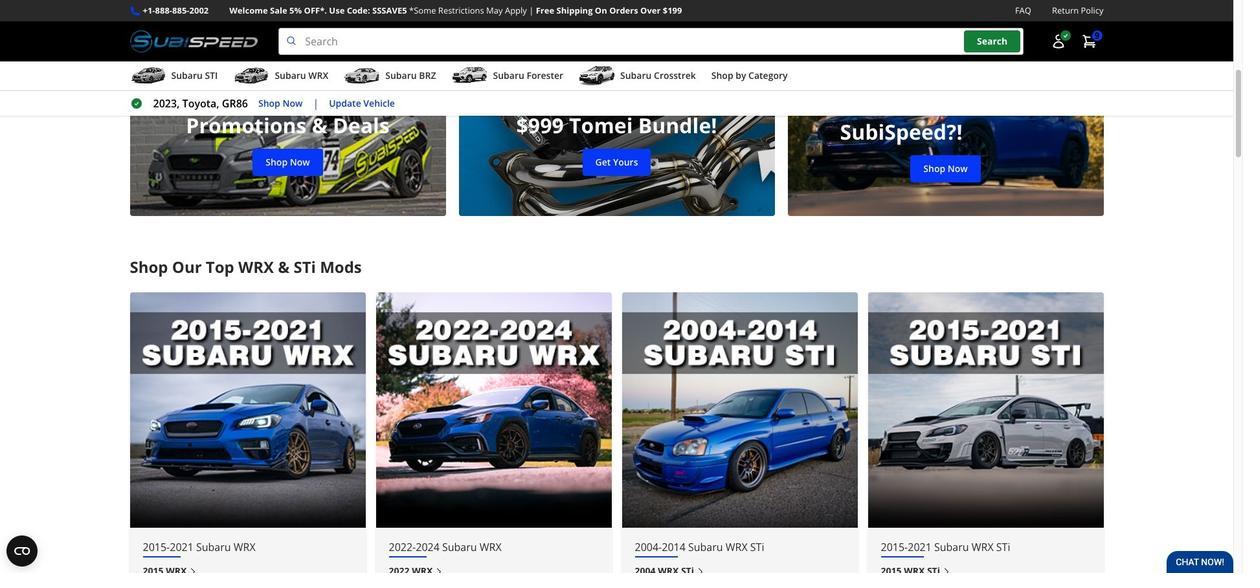 Task type: vqa. For each thing, say whether or not it's contained in the screenshot.
A SUBARU WRX THUMBNAIL IMAGE
yes



Task type: describe. For each thing, give the bounding box(es) containing it.
2022-2024 wrx mods image
[[376, 293, 612, 529]]

open widget image
[[6, 536, 38, 567]]

a subaru sti thumbnail image image
[[130, 66, 166, 86]]

wrx sti mods image
[[622, 293, 858, 529]]

button image
[[1051, 34, 1067, 49]]

earn rewards image
[[788, 18, 1104, 216]]

a subaru forester thumbnail image image
[[452, 66, 488, 86]]



Task type: locate. For each thing, give the bounding box(es) containing it.
deals image
[[130, 18, 446, 216]]

coilovers image
[[459, 18, 775, 216]]

a subaru wrx thumbnail image image
[[233, 66, 270, 86]]

2015-21 wrx mods image
[[130, 293, 366, 529]]

subispeed logo image
[[130, 28, 258, 55]]

search input field
[[279, 28, 1024, 55]]

2015-2021 wrx sti aftermarket parts image
[[868, 293, 1104, 529]]

a subaru brz thumbnail image image
[[344, 66, 380, 86]]

a subaru crosstrek thumbnail image image
[[579, 66, 615, 86]]



